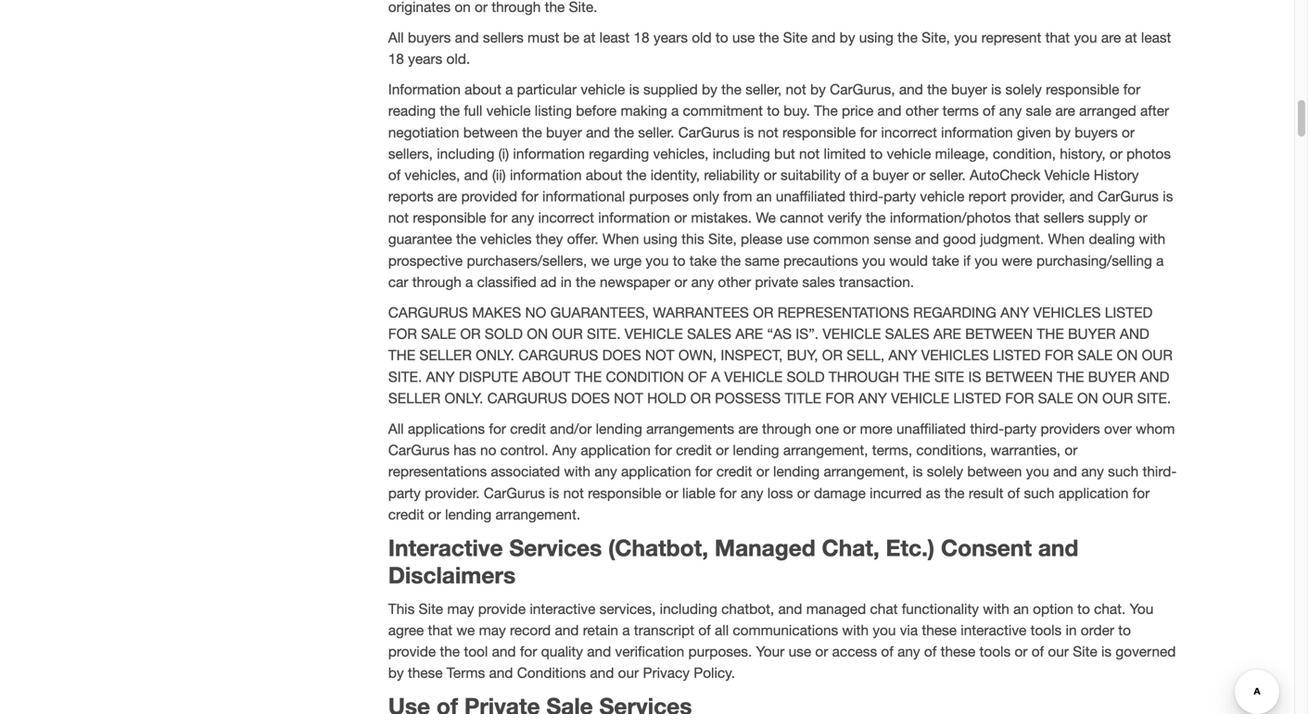 Task type: vqa. For each thing, say whether or not it's contained in the screenshot.
at to the right
yes



Task type: locate. For each thing, give the bounding box(es) containing it.
between
[[463, 124, 518, 141], [968, 464, 1022, 480]]

vehicle up information/photos
[[920, 188, 965, 205]]

and down "purchasing/selling"
[[1120, 326, 1150, 343]]

solely up sale
[[1006, 81, 1042, 98]]

to inside all buyers and sellers must be at least 18 years old to use the site and by using the site, you represent that you are at least 18 years old.
[[716, 29, 728, 46]]

vehicle
[[625, 326, 683, 343], [823, 326, 881, 343], [724, 369, 783, 386], [891, 390, 950, 407]]

are right sale
[[1056, 103, 1076, 119]]

1 vertical spatial does
[[571, 390, 610, 407]]

site,
[[922, 29, 950, 46], [708, 231, 737, 248]]

site, down mistakes. on the top right
[[708, 231, 737, 248]]

1 vertical spatial solely
[[927, 464, 964, 480]]

vehicles up site
[[921, 347, 989, 364]]

our down the 'guarantees,'
[[552, 326, 583, 343]]

0 vertical spatial solely
[[1006, 81, 1042, 98]]

about
[[465, 81, 502, 98], [586, 167, 623, 184]]

is
[[629, 81, 640, 98], [991, 81, 1002, 98], [744, 124, 754, 141], [1163, 188, 1173, 205], [913, 464, 923, 480], [549, 485, 559, 502], [1102, 644, 1112, 661]]

an inside information about a particular vehicle is supplied by the seller, not by cargurus, and the buyer is solely responsible for reading the full vehicle listing before making a commitment to buy. the price and other terms of any sale are arranged after negotiation between the buyer and the seller. cargurus is not responsible for incorrect information given by buyers or sellers, including (i) information regarding vehicles, including but not limited to vehicle mileage, condition, history, or photos of vehicles, and (ii) information about the identity, reliability or suitability of a buyer or seller. autocheck vehicle history reports are provided for informational purposes only from an unaffiliated third-party vehicle report provider, and cargurus is not responsible for any incorrect information or mistakes. we cannot verify the information/photos that sellers supply or guarantee the vehicles they offer. when using this site, please use common sense and good judgment. when dealing with prospective purchasers/sellers, we urge you to take the same precautions you would take if you were purchasing/selling a car through a classified ad in the newspaper or any other private sales transaction.
[[756, 188, 772, 205]]

to
[[716, 29, 728, 46], [767, 103, 780, 119], [870, 145, 883, 162], [673, 253, 686, 269], [1078, 601, 1090, 618], [1119, 623, 1131, 639]]

vehicles down "purchasing/selling"
[[1033, 305, 1101, 321]]

does
[[602, 347, 641, 364], [571, 390, 610, 407]]

of
[[688, 369, 707, 386]]

by
[[840, 29, 855, 46], [702, 81, 718, 98], [810, 81, 826, 98], [1055, 124, 1071, 141], [388, 665, 404, 682]]

including
[[437, 145, 495, 162], [713, 145, 770, 162], [660, 601, 718, 618]]

1 vertical spatial cargurus
[[519, 347, 598, 364]]

and up whom
[[1140, 369, 1170, 386]]

least up the after
[[1141, 29, 1172, 46]]

1 vertical spatial site,
[[708, 231, 737, 248]]

third- inside information about a particular vehicle is supplied by the seller, not by cargurus, and the buyer is solely responsible for reading the full vehicle listing before making a commitment to buy. the price and other terms of any sale are arranged after negotiation between the buyer and the seller. cargurus is not responsible for incorrect information given by buyers or sellers, including (i) information regarding vehicles, including but not limited to vehicle mileage, condition, history, or photos of vehicles, and (ii) information about the identity, reliability or suitability of a buyer or seller. autocheck vehicle history reports are provided for informational purposes only from an unaffiliated third-party vehicle report provider, and cargurus is not responsible for any incorrect information or mistakes. we cannot verify the information/photos that sellers supply or guarantee the vehicles they offer. when using this site, please use common sense and good judgment. when dealing with prospective purchasers/sellers, we urge you to take the same precautions you would take if you were purchasing/selling a car through a classified ad in the newspaper or any other private sales transaction.
[[850, 188, 884, 205]]

on up over
[[1117, 347, 1138, 364]]

listed down is
[[954, 390, 1001, 407]]

take down this
[[690, 253, 717, 269]]

1 vertical spatial an
[[1014, 601, 1029, 618]]

not
[[645, 347, 675, 364], [614, 390, 643, 407]]

0 horizontal spatial buyers
[[408, 29, 451, 46]]

hold
[[647, 390, 687, 407]]

the inside this site may provide interactive services, including chatbot, and managed chat functionality with an option to chat. you agree that we may record and retain a transcript of all communications with you via these interactive tools in order to provide the tool and for quality and verification purposes. your use or access of any of these tools or of our site is governed by these terms and conditions and our privacy policy.
[[440, 644, 460, 661]]

are down possess
[[738, 421, 758, 438]]

1 vertical spatial buyer
[[1088, 369, 1136, 386]]

0 vertical spatial buyers
[[408, 29, 451, 46]]

1 vertical spatial we
[[457, 623, 475, 639]]

unaffiliated up conditions,
[[897, 421, 966, 438]]

1 at from the left
[[584, 29, 596, 46]]

you right represent on the right top
[[1074, 29, 1097, 46]]

third- up conditions,
[[970, 421, 1004, 438]]

2 sales from the left
[[885, 326, 930, 343]]

for up liable
[[695, 464, 713, 480]]

1 horizontal spatial vehicles,
[[653, 145, 709, 162]]

0 vertical spatial arrangement,
[[783, 442, 868, 459]]

0 vertical spatial vehicles,
[[653, 145, 709, 162]]

old.
[[446, 51, 470, 67]]

tool
[[464, 644, 488, 661]]

unaffiliated
[[776, 188, 846, 205], [897, 421, 966, 438]]

information up informational
[[510, 167, 582, 184]]

that down provider,
[[1015, 210, 1040, 226]]

sellers inside information about a particular vehicle is supplied by the seller, not by cargurus, and the buyer is solely responsible for reading the full vehicle listing before making a commitment to buy. the price and other terms of any sale are arranged after negotiation between the buyer and the seller. cargurus is not responsible for incorrect information given by buyers or sellers, including (i) information regarding vehicles, including but not limited to vehicle mileage, condition, history, or photos of vehicles, and (ii) information about the identity, reliability or suitability of a buyer or seller. autocheck vehicle history reports are provided for informational purposes only from an unaffiliated third-party vehicle report provider, and cargurus is not responsible for any incorrect information or mistakes. we cannot verify the information/photos that sellers supply or guarantee the vehicles they offer. when using this site, please use common sense and good judgment. when dealing with prospective purchasers/sellers, we urge you to take the same precautions you would take if you were purchasing/selling a car through a classified ad in the newspaper or any other private sales transaction.
[[1044, 210, 1084, 226]]

1 vertical spatial third-
[[970, 421, 1004, 438]]

for
[[1124, 81, 1141, 98], [860, 124, 877, 141], [521, 188, 539, 205], [490, 210, 508, 226], [489, 421, 506, 438], [655, 442, 672, 459], [695, 464, 713, 480], [720, 485, 737, 502], [1133, 485, 1150, 502], [520, 644, 537, 661]]

information
[[388, 81, 461, 98]]

1 horizontal spatial an
[[1014, 601, 1029, 618]]

an left the option
[[1014, 601, 1029, 618]]

1 are from the left
[[736, 326, 763, 343]]

0 horizontal spatial interactive
[[530, 601, 596, 618]]

listed down "purchasing/selling"
[[1105, 305, 1153, 321]]

2 least from the left
[[1141, 29, 1172, 46]]

application down providers
[[1059, 485, 1129, 502]]

title
[[785, 390, 822, 407]]

take
[[690, 253, 717, 269], [932, 253, 959, 269]]

making
[[621, 103, 667, 119]]

1 horizontal spatial that
[[1015, 210, 1040, 226]]

and
[[1120, 326, 1150, 343], [1140, 369, 1170, 386]]

0 horizontal spatial incorrect
[[538, 210, 594, 226]]

0 vertical spatial an
[[756, 188, 772, 205]]

1 vertical spatial vehicles
[[921, 347, 989, 364]]

responsible up "guarantee"
[[413, 210, 486, 226]]

any
[[1001, 305, 1029, 321], [889, 347, 918, 364], [426, 369, 455, 386], [858, 390, 887, 407]]

seller. down mileage,
[[930, 167, 966, 184]]

1 vertical spatial between
[[985, 369, 1053, 386]]

the
[[1037, 326, 1064, 343], [388, 347, 416, 364], [575, 369, 602, 386], [903, 369, 931, 386], [1057, 369, 1084, 386]]

responsible inside all applications for credit and/or lending arrangements are through one or more unaffiliated third-party providers over whom cargurus has no control. any application for credit or lending arrangement, terms, conditions, warranties, or representations associated with any application for credit or lending arrangement, is solely between you and any such third- party provider. cargurus is not responsible or liable for any loss or damage incurred as the result of such application for credit or lending arrangement.
[[588, 485, 662, 502]]

1 vertical spatial unaffiliated
[[897, 421, 966, 438]]

0 horizontal spatial are
[[736, 326, 763, 343]]

0 vertical spatial buyer
[[1068, 326, 1116, 343]]

services
[[509, 535, 602, 562]]

arrangement, down one
[[783, 442, 868, 459]]

sold
[[485, 326, 523, 343], [787, 369, 825, 386]]

0 vertical spatial third-
[[850, 188, 884, 205]]

2 horizontal spatial on
[[1117, 347, 1138, 364]]

for
[[388, 326, 417, 343], [1045, 347, 1074, 364], [826, 390, 854, 407], [1005, 390, 1034, 407]]

buyers
[[408, 29, 451, 46], [1075, 124, 1118, 141]]

0 horizontal spatial take
[[690, 253, 717, 269]]

on
[[527, 326, 548, 343], [1117, 347, 1138, 364], [1077, 390, 1099, 407]]

that right represent on the right top
[[1046, 29, 1070, 46]]

that inside all buyers and sellers must be at least 18 years old to use the site and by using the site, you represent that you are at least 18 years old.
[[1046, 29, 1070, 46]]

a inside this site may provide interactive services, including chatbot, and managed chat functionality with an option to chat. you agree that we may record and retain a transcript of all communications with you via these interactive tools in order to provide the tool and for quality and verification purposes. your use or access of any of these tools or of our site is governed by these terms and conditions and our privacy policy.
[[622, 623, 630, 639]]

0 vertical spatial site,
[[922, 29, 950, 46]]

in inside information about a particular vehicle is supplied by the seller, not by cargurus, and the buyer is solely responsible for reading the full vehicle listing before making a commitment to buy. the price and other terms of any sale are arranged after negotiation between the buyer and the seller. cargurus is not responsible for incorrect information given by buyers or sellers, including (i) information regarding vehicles, including but not limited to vehicle mileage, condition, history, or photos of vehicles, and (ii) information about the identity, reliability or suitability of a buyer or seller. autocheck vehicle history reports are provided for informational purposes only from an unaffiliated third-party vehicle report provider, and cargurus is not responsible for any incorrect information or mistakes. we cannot verify the information/photos that sellers supply or guarantee the vehicles they offer. when using this site, please use common sense and good judgment. when dealing with prospective purchasers/sellers, we urge you to take the same precautions you would take if you were purchasing/selling a car through a classified ad in the newspaper or any other private sales transaction.
[[561, 274, 572, 291]]

about down regarding
[[586, 167, 623, 184]]

does up and/or
[[571, 390, 610, 407]]

0 vertical spatial seller
[[420, 347, 472, 364]]

any right associated
[[595, 464, 617, 480]]

buyers inside all buyers and sellers must be at least 18 years old to use the site and by using the site, you represent that you are at least 18 years old.
[[408, 29, 451, 46]]

application
[[581, 442, 651, 459], [621, 464, 691, 480], [1059, 485, 1129, 502]]

provider,
[[1011, 188, 1066, 205]]

through
[[829, 369, 900, 386]]

terms
[[447, 665, 485, 682]]

0 vertical spatial site.
[[587, 326, 621, 343]]

between
[[965, 326, 1033, 343], [985, 369, 1053, 386]]

party inside information about a particular vehicle is supplied by the seller, not by cargurus, and the buyer is solely responsible for reading the full vehicle listing before making a commitment to buy. the price and other terms of any sale are arranged after negotiation between the buyer and the seller. cargurus is not responsible for incorrect information given by buyers or sellers, including (i) information regarding vehicles, including but not limited to vehicle mileage, condition, history, or photos of vehicles, and (ii) information about the identity, reliability or suitability of a buyer or seller. autocheck vehicle history reports are provided for informational purposes only from an unaffiliated third-party vehicle report provider, and cargurus is not responsible for any incorrect information or mistakes. we cannot verify the information/photos that sellers supply or guarantee the vehicles they offer. when using this site, please use common sense and good judgment. when dealing with prospective purchasers/sellers, we urge you to take the same precautions you would take if you were purchasing/selling a car through a classified ad in the newspaper or any other private sales transaction.
[[884, 188, 916, 205]]

of
[[983, 103, 995, 119], [388, 167, 401, 184], [845, 167, 857, 184], [1008, 485, 1020, 502], [699, 623, 711, 639], [881, 644, 894, 661], [924, 644, 937, 661], [1032, 644, 1044, 661]]

between inside information about a particular vehicle is supplied by the seller, not by cargurus, and the buyer is solely responsible for reading the full vehicle listing before making a commitment to buy. the price and other terms of any sale are arranged after negotiation between the buyer and the seller. cargurus is not responsible for incorrect information given by buyers or sellers, including (i) information regarding vehicles, including but not limited to vehicle mileage, condition, history, or photos of vehicles, and (ii) information about the identity, reliability or suitability of a buyer or seller. autocheck vehicle history reports are provided for informational purposes only from an unaffiliated third-party vehicle report provider, and cargurus is not responsible for any incorrect information or mistakes. we cannot verify the information/photos that sellers supply or guarantee the vehicles they offer. when using this site, please use common sense and good judgment. when dealing with prospective purchasers/sellers, we urge you to take the same precautions you would take if you were purchasing/selling a car through a classified ad in the newspaper or any other private sales transaction.
[[463, 124, 518, 141]]

1 horizontal spatial sale
[[1038, 390, 1073, 407]]

site down order
[[1073, 644, 1098, 661]]

1 vertical spatial provide
[[388, 644, 436, 661]]

0 vertical spatial our
[[552, 326, 583, 343]]

18
[[634, 29, 650, 46], [388, 51, 404, 67]]

only.
[[476, 347, 515, 364], [445, 390, 483, 407]]

0 vertical spatial sale
[[421, 326, 456, 343]]

party up sense at right top
[[884, 188, 916, 205]]

including up transcript
[[660, 601, 718, 618]]

not up condition
[[645, 347, 675, 364]]

seller up dispute
[[420, 347, 472, 364]]

solely down conditions,
[[927, 464, 964, 480]]

use down 'communications'
[[789, 644, 811, 661]]

identity,
[[651, 167, 700, 184]]

1 vertical spatial other
[[718, 274, 751, 291]]

an inside this site may provide interactive services, including chatbot, and managed chat functionality with an option to chat. you agree that we may record and retain a transcript of all communications with you via these interactive tools in order to provide the tool and for quality and verification purposes. your use or access of any of these tools or of our site is governed by these terms and conditions and our privacy policy.
[[1014, 601, 1029, 618]]

0 vertical spatial seller.
[[638, 124, 674, 141]]

history
[[1094, 167, 1139, 184]]

2 horizontal spatial site
[[1073, 644, 1098, 661]]

buyer
[[1068, 326, 1116, 343], [1088, 369, 1136, 386]]

at up arranged
[[1125, 29, 1137, 46]]

are down regarding
[[934, 326, 961, 343]]

all inside all applications for credit and/or lending arrangements are through one or more unaffiliated third-party providers over whom cargurus has no control. any application for credit or lending arrangement, terms, conditions, warranties, or representations associated with any application for credit or lending arrangement, is solely between you and any such third- party provider. cargurus is not responsible or liable for any loss or damage incurred as the result of such application for credit or lending arrangement.
[[388, 421, 404, 438]]

you left represent on the right top
[[954, 29, 978, 46]]

limited
[[824, 145, 866, 162]]

listing
[[535, 103, 572, 119]]

2 vertical spatial our
[[1103, 390, 1133, 407]]

this
[[388, 601, 415, 618]]

cargurus
[[388, 305, 468, 321], [519, 347, 598, 364], [487, 390, 567, 407]]

communications
[[733, 623, 839, 639]]

1 vertical spatial such
[[1024, 485, 1055, 502]]

would
[[890, 253, 928, 269]]

0 horizontal spatial in
[[561, 274, 572, 291]]

sense
[[874, 231, 911, 248]]

our up whom
[[1142, 347, 1173, 364]]

0 horizontal spatial that
[[428, 623, 453, 639]]

chatbot,
[[722, 601, 774, 618]]

cargurus
[[678, 124, 740, 141], [1098, 188, 1159, 205], [388, 442, 450, 459], [484, 485, 545, 502]]

sales down the warrantees
[[687, 326, 732, 343]]

0 horizontal spatial site
[[419, 601, 443, 618]]

site, inside information about a particular vehicle is supplied by the seller, not by cargurus, and the buyer is solely responsible for reading the full vehicle listing before making a commitment to buy. the price and other terms of any sale are arranged after negotiation between the buyer and the seller. cargurus is not responsible for incorrect information given by buyers or sellers, including (i) information regarding vehicles, including but not limited to vehicle mileage, condition, history, or photos of vehicles, and (ii) information about the identity, reliability or suitability of a buyer or seller. autocheck vehicle history reports are provided for informational purposes only from an unaffiliated third-party vehicle report provider, and cargurus is not responsible for any incorrect information or mistakes. we cannot verify the information/photos that sellers supply or guarantee the vehicles they offer. when using this site, please use common sense and good judgment. when dealing with prospective purchasers/sellers, we urge you to take the same precautions you would take if you were purchasing/selling a car through a classified ad in the newspaper or any other private sales transaction.
[[708, 231, 737, 248]]

1 sales from the left
[[687, 326, 732, 343]]

years left old
[[654, 29, 688, 46]]

we inside this site may provide interactive services, including chatbot, and managed chat functionality with an option to chat. you agree that we may record and retain a transcript of all communications with you via these interactive tools in order to provide the tool and for quality and verification purposes. your use or access of any of these tools or of our site is governed by these terms and conditions and our privacy policy.
[[457, 623, 475, 639]]

other
[[906, 103, 939, 119], [718, 274, 751, 291]]

least
[[600, 29, 630, 46], [1141, 29, 1172, 46]]

2 vertical spatial listed
[[954, 390, 1001, 407]]

0 horizontal spatial vehicles,
[[405, 167, 460, 184]]

or down makes
[[460, 326, 481, 343]]

0 vertical spatial sold
[[485, 326, 523, 343]]

1 horizontal spatial take
[[932, 253, 959, 269]]

represent
[[982, 29, 1042, 46]]

1 horizontal spatial 18
[[634, 29, 650, 46]]

0 horizontal spatial an
[[756, 188, 772, 205]]

including inside this site may provide interactive services, including chatbot, and managed chat functionality with an option to chat. you agree that we may record and retain a transcript of all communications with you via these interactive tools in order to provide the tool and for quality and verification purposes. your use or access of any of these tools or of our site is governed by these terms and conditions and our privacy policy.
[[660, 601, 718, 618]]

2 all from the top
[[388, 421, 404, 438]]

0 vertical spatial our
[[1048, 644, 1069, 661]]

by inside all buyers and sellers must be at least 18 years old to use the site and by using the site, you represent that you are at least 18 years old.
[[840, 29, 855, 46]]

using inside all buyers and sellers must be at least 18 years old to use the site and by using the site, you represent that you are at least 18 years old.
[[859, 29, 894, 46]]

between right is
[[985, 369, 1053, 386]]

site. up whom
[[1137, 390, 1171, 407]]

by up commitment
[[702, 81, 718, 98]]

0 vertical spatial tools
[[1031, 623, 1062, 639]]

functionality
[[902, 601, 979, 618]]

option
[[1033, 601, 1074, 618]]

1 vertical spatial sellers
[[1044, 210, 1084, 226]]

vehicle right full
[[486, 103, 531, 119]]

you up transaction. at the top of page
[[862, 253, 886, 269]]

0 horizontal spatial site,
[[708, 231, 737, 248]]

0 vertical spatial sellers
[[483, 29, 524, 46]]

the
[[814, 103, 838, 119]]

0 horizontal spatial years
[[408, 51, 443, 67]]

1 horizontal spatial interactive
[[961, 623, 1027, 639]]

1 vertical spatial through
[[762, 421, 811, 438]]

sales down regarding
[[885, 326, 930, 343]]

vehicles, up reports
[[405, 167, 460, 184]]

1 horizontal spatial tools
[[1031, 623, 1062, 639]]

1 horizontal spatial we
[[591, 253, 610, 269]]

services,
[[600, 601, 656, 618]]

site, left represent on the right top
[[922, 29, 950, 46]]

our
[[1048, 644, 1069, 661], [618, 665, 639, 682]]

1 least from the left
[[600, 29, 630, 46]]

at right be
[[584, 29, 596, 46]]

the inside all applications for credit and/or lending arrangements are through one or more unaffiliated third-party providers over whom cargurus has no control. any application for credit or lending arrangement, terms, conditions, warranties, or representations associated with any application for credit or lending arrangement, is solely between you and any such third- party provider. cargurus is not responsible or liable for any loss or damage incurred as the result of such application for credit or lending arrangement.
[[945, 485, 965, 502]]

we up tool
[[457, 623, 475, 639]]

provide up record on the bottom left of the page
[[478, 601, 526, 618]]

2 horizontal spatial that
[[1046, 29, 1070, 46]]

prospective
[[388, 253, 463, 269]]

loss
[[768, 485, 793, 502]]

2 vertical spatial that
[[428, 623, 453, 639]]

you down chat
[[873, 623, 896, 639]]

0 horizontal spatial other
[[718, 274, 751, 291]]

seller.
[[638, 124, 674, 141], [930, 167, 966, 184]]

third- up verify
[[850, 188, 884, 205]]

particular
[[517, 81, 577, 98]]

you inside all applications for credit and/or lending arrangements are through one or more unaffiliated third-party providers over whom cargurus has no control. any application for credit or lending arrangement, terms, conditions, warranties, or representations associated with any application for credit or lending arrangement, is solely between you and any such third- party provider. cargurus is not responsible or liable for any loss or damage incurred as the result of such application for credit or lending arrangement.
[[1026, 464, 1050, 480]]

governed
[[1116, 644, 1176, 661]]

1 horizontal spatial at
[[1125, 29, 1137, 46]]

1 horizontal spatial between
[[968, 464, 1022, 480]]

purposes.
[[688, 644, 752, 661]]

2 at from the left
[[1125, 29, 1137, 46]]

that inside this site may provide interactive services, including chatbot, and managed chat functionality with an option to chat. you agree that we may record and retain a transcript of all communications with you via these interactive tools in order to provide the tool and for quality and verification purposes. your use or access of any of these tools or of our site is governed by these terms and conditions and our privacy policy.
[[428, 623, 453, 639]]

all for all applications for credit and/or lending arrangements are through one or more unaffiliated third-party providers over whom cargurus has no control. any application for credit or lending arrangement, terms, conditions, warranties, or representations associated with any application for credit or lending arrangement, is solely between you and any such third- party provider. cargurus is not responsible or liable for any loss or damage incurred as the result of such application for credit or lending arrangement.
[[388, 421, 404, 438]]

2 vertical spatial site.
[[1137, 390, 1171, 407]]

2 vertical spatial on
[[1077, 390, 1099, 407]]

1 horizontal spatial buyers
[[1075, 124, 1118, 141]]

2 vertical spatial these
[[408, 665, 443, 682]]

2 vertical spatial third-
[[1143, 464, 1177, 480]]

vehicle up condition
[[625, 326, 683, 343]]

arrangement, down terms,
[[824, 464, 909, 480]]

sold up title
[[787, 369, 825, 386]]

commitment
[[683, 103, 763, 119]]

other left terms on the top right of the page
[[906, 103, 939, 119]]

1 vertical spatial in
[[1066, 623, 1077, 639]]

site inside all buyers and sellers must be at least 18 years old to use the site and by using the site, you represent that you are at least 18 years old.
[[783, 29, 808, 46]]

site. down the 'guarantees,'
[[587, 326, 621, 343]]

any
[[553, 442, 577, 459]]

to down this
[[673, 253, 686, 269]]

etc.)
[[886, 535, 935, 562]]

vehicles
[[1033, 305, 1101, 321], [921, 347, 989, 364]]

or
[[1122, 124, 1135, 141], [1110, 145, 1123, 162], [764, 167, 777, 184], [913, 167, 926, 184], [674, 210, 687, 226], [1135, 210, 1148, 226], [674, 274, 687, 291], [843, 421, 856, 438], [716, 442, 729, 459], [1065, 442, 1078, 459], [756, 464, 769, 480], [665, 485, 678, 502], [797, 485, 810, 502], [428, 507, 441, 523], [815, 644, 828, 661], [1015, 644, 1028, 661]]

between inside all applications for credit and/or lending arrangements are through one or more unaffiliated third-party providers over whom cargurus has no control. any application for credit or lending arrangement, terms, conditions, warranties, or representations associated with any application for credit or lending arrangement, is solely between you and any such third- party provider. cargurus is not responsible or liable for any loss or damage incurred as the result of such application for credit or lending arrangement.
[[968, 464, 1022, 480]]

for down the arrangements at bottom
[[655, 442, 672, 459]]

is up arrangement.
[[549, 485, 559, 502]]

buyers down arranged
[[1075, 124, 1118, 141]]

via
[[900, 623, 918, 639]]

0 horizontal spatial party
[[388, 485, 421, 502]]

such down warranties,
[[1024, 485, 1055, 502]]

are up inspect,
[[736, 326, 763, 343]]

we
[[591, 253, 610, 269], [457, 623, 475, 639]]

1 vertical spatial may
[[479, 623, 506, 639]]

reliability
[[704, 167, 760, 184]]

interactive services (chatbot, managed chat, etc.) consent and disclaimers
[[388, 535, 1079, 589]]

1 all from the top
[[388, 29, 404, 46]]

site. up applications
[[388, 369, 422, 386]]

and
[[455, 29, 479, 46], [812, 29, 836, 46], [899, 81, 923, 98], [878, 103, 902, 119], [586, 124, 610, 141], [464, 167, 488, 184], [1070, 188, 1094, 205], [915, 231, 939, 248], [1053, 464, 1078, 480], [1038, 535, 1079, 562], [778, 601, 803, 618], [555, 623, 579, 639], [492, 644, 516, 661], [587, 644, 611, 661], [489, 665, 513, 682], [590, 665, 614, 682]]

quality
[[541, 644, 583, 661]]

about
[[522, 369, 571, 386]]

1 vertical spatial tools
[[980, 644, 1011, 661]]

all inside all buyers and sellers must be at least 18 years old to use the site and by using the site, you represent that you are at least 18 years old.
[[388, 29, 404, 46]]

1 horizontal spatial site,
[[922, 29, 950, 46]]

solely inside all applications for credit and/or lending arrangements are through one or more unaffiliated third-party providers over whom cargurus has no control. any application for credit or lending arrangement, terms, conditions, warranties, or representations associated with any application for credit or lending arrangement, is solely between you and any such third- party provider. cargurus is not responsible or liable for any loss or damage incurred as the result of such application for credit or lending arrangement.
[[927, 464, 964, 480]]

1 horizontal spatial provide
[[478, 601, 526, 618]]

0 vertical spatial buyer
[[951, 81, 987, 98]]

may down disclaimers
[[447, 601, 474, 618]]

sellers inside all buyers and sellers must be at least 18 years old to use the site and by using the site, you represent that you are at least 18 years old.
[[483, 29, 524, 46]]

sale up providers
[[1038, 390, 1073, 407]]

2 horizontal spatial buyer
[[951, 81, 987, 98]]

1 vertical spatial buyers
[[1075, 124, 1118, 141]]

old
[[692, 29, 712, 46]]

dealing
[[1089, 231, 1135, 248]]

0 vertical spatial about
[[465, 81, 502, 98]]

terms
[[943, 103, 979, 119]]

0 horizontal spatial sale
[[421, 326, 456, 343]]

1 vertical spatial and
[[1140, 369, 1170, 386]]

seller. down making
[[638, 124, 674, 141]]

with inside information about a particular vehicle is supplied by the seller, not by cargurus, and the buyer is solely responsible for reading the full vehicle listing before making a commitment to buy. the price and other terms of any sale are arranged after negotiation between the buyer and the seller. cargurus is not responsible for incorrect information given by buyers or sellers, including (i) information regarding vehicles, including but not limited to vehicle mileage, condition, history, or photos of vehicles, and (ii) information about the identity, reliability or suitability of a buyer or seller. autocheck vehicle history reports are provided for informational purposes only from an unaffiliated third-party vehicle report provider, and cargurus is not responsible for any incorrect information or mistakes. we cannot verify the information/photos that sellers supply or guarantee the vehicles they offer. when using this site, please use common sense and good judgment. when dealing with prospective purchasers/sellers, we urge you to take the same precautions you would take if you were purchasing/selling a car through a classified ad in the newspaper or any other private sales transaction.
[[1139, 231, 1166, 248]]

suitability
[[781, 167, 841, 184]]

0 horizontal spatial we
[[457, 623, 475, 639]]

by up the
[[810, 81, 826, 98]]

0 horizontal spatial solely
[[927, 464, 964, 480]]

1 horizontal spatial solely
[[1006, 81, 1042, 98]]

arranged
[[1079, 103, 1137, 119]]

1 vertical spatial using
[[643, 231, 678, 248]]



Task type: describe. For each thing, give the bounding box(es) containing it.
given
[[1017, 124, 1051, 141]]

0 horizontal spatial such
[[1024, 485, 1055, 502]]

0 vertical spatial interactive
[[530, 601, 596, 618]]

for down price
[[860, 124, 877, 141]]

are inside all applications for credit and/or lending arrangements are through one or more unaffiliated third-party providers over whom cargurus has no control. any application for credit or lending arrangement, terms, conditions, warranties, or representations associated with any application for credit or lending arrangement, is solely between you and any such third- party provider. cargurus is not responsible or liable for any loss or damage incurred as the result of such application for credit or lending arrangement.
[[738, 421, 758, 438]]

1 vertical spatial only.
[[445, 390, 483, 407]]

for down whom
[[1133, 485, 1150, 502]]

2 horizontal spatial third-
[[1143, 464, 1177, 480]]

1 vertical spatial arrangement,
[[824, 464, 909, 480]]

0 horizontal spatial our
[[552, 326, 583, 343]]

to down seller,
[[767, 103, 780, 119]]

ad
[[541, 274, 557, 291]]

for right liable
[[720, 485, 737, 502]]

from
[[723, 188, 753, 205]]

vehicle down site
[[891, 390, 950, 407]]

0 horizontal spatial sold
[[485, 326, 523, 343]]

1 vertical spatial site
[[419, 601, 443, 618]]

and inside interactive services (chatbot, managed chat, etc.) consent and disclaimers
[[1038, 535, 1079, 562]]

site
[[935, 369, 965, 386]]

1 vertical spatial years
[[408, 51, 443, 67]]

representations
[[778, 305, 909, 321]]

if
[[963, 253, 971, 269]]

policy.
[[694, 665, 735, 682]]

we inside information about a particular vehicle is supplied by the seller, not by cargurus, and the buyer is solely responsible for reading the full vehicle listing before making a commitment to buy. the price and other terms of any sale are arranged after negotiation between the buyer and the seller. cargurus is not responsible for incorrect information given by buyers or sellers, including (i) information regarding vehicles, including but not limited to vehicle mileage, condition, history, or photos of vehicles, and (ii) information about the identity, reliability or suitability of a buyer or seller. autocheck vehicle history reports are provided for informational purposes only from an unaffiliated third-party vehicle report provider, and cargurus is not responsible for any incorrect information or mistakes. we cannot verify the information/photos that sellers supply or guarantee the vehicles they offer. when using this site, please use common sense and good judgment. when dealing with prospective purchasers/sellers, we urge you to take the same precautions you would take if you were purchasing/selling a car through a classified ad in the newspaper or any other private sales transaction.
[[591, 253, 610, 269]]

report
[[969, 188, 1007, 205]]

or right buy,
[[822, 347, 843, 364]]

verify
[[828, 210, 862, 226]]

of inside all applications for credit and/or lending arrangements are through one or more unaffiliated third-party providers over whom cargurus has no control. any application for credit or lending arrangement, terms, conditions, warranties, or representations associated with any application for credit or lending arrangement, is solely between you and any such third- party provider. cargurus is not responsible or liable for any loss or damage incurred as the result of such application for credit or lending arrangement.
[[1008, 485, 1020, 502]]

in inside this site may provide interactive services, including chatbot, and managed chat functionality with an option to chat. you agree that we may record and retain a transcript of all communications with you via these interactive tools in order to provide the tool and for quality and verification purposes. your use or access of any of these tools or of our site is governed by these terms and conditions and our privacy policy.
[[1066, 623, 1077, 639]]

agree
[[388, 623, 424, 639]]

this site may provide interactive services, including chatbot, and managed chat functionality with an option to chat. you agree that we may record and retain a transcript of all communications with you via these interactive tools in order to provide the tool and for quality and verification purposes. your use or access of any of these tools or of our site is governed by these terms and conditions and our privacy policy.
[[388, 601, 1176, 682]]

and inside all applications for credit and/or lending arrangements are through one or more unaffiliated third-party providers over whom cargurus has no control. any application for credit or lending arrangement, terms, conditions, warranties, or representations associated with any application for credit or lending arrangement, is solely between you and any such third- party provider. cargurus is not responsible or liable for any loss or damage incurred as the result of such application for credit or lending arrangement.
[[1053, 464, 1078, 480]]

information down listing
[[513, 145, 585, 162]]

vehicle down representations
[[823, 326, 881, 343]]

0 vertical spatial only.
[[476, 347, 515, 364]]

mistakes.
[[691, 210, 752, 226]]

2 vertical spatial site
[[1073, 644, 1098, 661]]

of right terms on the top right of the page
[[983, 103, 995, 119]]

1 horizontal spatial our
[[1048, 644, 1069, 661]]

use inside all buyers and sellers must be at least 18 years old to use the site and by using the site, you represent that you are at least 18 years old.
[[732, 29, 755, 46]]

the left site
[[903, 369, 931, 386]]

1 vertical spatial interactive
[[961, 623, 1027, 639]]

all for all buyers and sellers must be at least 18 years old to use the site and by using the site, you represent that you are at least 18 years old.
[[388, 29, 404, 46]]

this
[[682, 231, 704, 248]]

1 take from the left
[[690, 253, 717, 269]]

are right reports
[[437, 188, 457, 205]]

1 vertical spatial about
[[586, 167, 623, 184]]

1 horizontal spatial our
[[1103, 390, 1133, 407]]

cannot
[[780, 210, 824, 226]]

0 horizontal spatial site.
[[388, 369, 422, 386]]

1 horizontal spatial third-
[[970, 421, 1004, 438]]

information down purposes
[[598, 210, 670, 226]]

are inside all buyers and sellers must be at least 18 years old to use the site and by using the site, you represent that you are at least 18 years old.
[[1101, 29, 1121, 46]]

1 vertical spatial application
[[621, 464, 691, 480]]

you right the 'urge'
[[646, 253, 669, 269]]

0 horizontal spatial 18
[[388, 51, 404, 67]]

a left particular
[[505, 81, 513, 98]]

0 vertical spatial provide
[[478, 601, 526, 618]]

cargurus down commitment
[[678, 124, 740, 141]]

over
[[1104, 421, 1132, 438]]

is down represent on the right top
[[991, 81, 1002, 98]]

through inside all applications for credit and/or lending arrangements are through one or more unaffiliated third-party providers over whom cargurus has no control. any application for credit or lending arrangement, terms, conditions, warranties, or representations associated with any application for credit or lending arrangement, is solely between you and any such third- party provider. cargurus is not responsible or liable for any loss or damage incurred as the result of such application for credit or lending arrangement.
[[762, 421, 811, 438]]

not inside all applications for credit and/or lending arrangements are through one or more unaffiliated third-party providers over whom cargurus has no control. any application for credit or lending arrangement, terms, conditions, warranties, or representations associated with any application for credit or lending arrangement, is solely between you and any such third- party provider. cargurus is not responsible or liable for any loss or damage incurred as the result of such application for credit or lending arrangement.
[[563, 485, 584, 502]]

use inside this site may provide interactive services, including chatbot, and managed chat functionality with an option to chat. you agree that we may record and retain a transcript of all communications with you via these interactive tools in order to provide the tool and for quality and verification purposes. your use or access of any of these tools or of our site is governed by these terms and conditions and our privacy policy.
[[789, 644, 811, 661]]

2 vertical spatial application
[[1059, 485, 1129, 502]]

warranties,
[[991, 442, 1061, 459]]

vehicle down inspect,
[[724, 369, 783, 386]]

by right given
[[1055, 124, 1071, 141]]

any right sell, on the right
[[889, 347, 918, 364]]

damage
[[814, 485, 866, 502]]

0 vertical spatial incorrect
[[881, 124, 937, 141]]

they
[[536, 231, 563, 248]]

for up vehicles at the top left of the page
[[490, 210, 508, 226]]

a right "purchasing/selling"
[[1156, 253, 1164, 269]]

supplied
[[644, 81, 698, 98]]

chat,
[[822, 535, 880, 562]]

the down car
[[388, 347, 416, 364]]

precautions
[[784, 253, 858, 269]]

buy.
[[784, 103, 810, 119]]

any down were
[[1001, 305, 1029, 321]]

including up reliability on the top right of page
[[713, 145, 770, 162]]

0 vertical spatial such
[[1108, 464, 1139, 480]]

for up the after
[[1124, 81, 1141, 98]]

conditions,
[[917, 442, 987, 459]]

a down the "supplied"
[[671, 103, 679, 119]]

1 vertical spatial seller
[[388, 390, 441, 407]]

cargurus down history
[[1098, 188, 1159, 205]]

is down commitment
[[744, 124, 754, 141]]

any left "loss"
[[741, 485, 764, 502]]

to down the chat. at the bottom
[[1119, 623, 1131, 639]]

the down "purchasing/selling"
[[1037, 326, 1064, 343]]

you
[[1130, 601, 1154, 618]]

1 horizontal spatial buyer
[[873, 167, 909, 184]]

cargurus down associated
[[484, 485, 545, 502]]

for down car
[[388, 326, 417, 343]]

judgment.
[[980, 231, 1044, 248]]

of down functionality
[[924, 644, 937, 661]]

2 vertical spatial cargurus
[[487, 390, 567, 407]]

vehicle up before
[[581, 81, 625, 98]]

the up providers
[[1057, 369, 1084, 386]]

2 are from the left
[[934, 326, 961, 343]]

1 vertical spatial these
[[941, 644, 976, 661]]

or down the of
[[690, 390, 711, 407]]

2 horizontal spatial site.
[[1137, 390, 1171, 407]]

site, inside all buyers and sellers must be at least 18 years old to use the site and by using the site, you represent that you are at least 18 years old.
[[922, 29, 950, 46]]

guarantee
[[388, 231, 452, 248]]

0 horizontal spatial about
[[465, 81, 502, 98]]

a left classified in the left top of the page
[[466, 274, 473, 291]]

providers
[[1041, 421, 1100, 438]]

1 vertical spatial listed
[[993, 347, 1041, 364]]

whom
[[1136, 421, 1175, 438]]

reports
[[388, 188, 434, 205]]

no
[[480, 442, 496, 459]]

you inside this site may provide interactive services, including chatbot, and managed chat functionality with an option to chat. you agree that we may record and retain a transcript of all communications with you via these interactive tools in order to provide the tool and for quality and verification purposes. your use or access of any of these tools or of our site is governed by these terms and conditions and our privacy policy.
[[873, 623, 896, 639]]

please
[[741, 231, 783, 248]]

using inside information about a particular vehicle is supplied by the seller, not by cargurus, and the buyer is solely responsible for reading the full vehicle listing before making a commitment to buy. the price and other terms of any sale are arranged after negotiation between the buyer and the seller. cargurus is not responsible for incorrect information given by buyers or sellers, including (i) information regarding vehicles, including but not limited to vehicle mileage, condition, history, or photos of vehicles, and (ii) information about the identity, reliability or suitability of a buyer or seller. autocheck vehicle history reports are provided for informational purposes only from an unaffiliated third-party vehicle report provider, and cargurus is not responsible for any incorrect information or mistakes. we cannot verify the information/photos that sellers supply or guarantee the vehicles they offer. when using this site, please use common sense and good judgment. when dealing with prospective purchasers/sellers, we urge you to take the same precautions you would take if you were purchasing/selling a car through a classified ad in the newspaper or any other private sales transaction.
[[643, 231, 678, 248]]

unaffiliated inside information about a particular vehicle is supplied by the seller, not by cargurus, and the buyer is solely responsible for reading the full vehicle listing before making a commitment to buy. the price and other terms of any sale are arranged after negotiation between the buyer and the seller. cargurus is not responsible for incorrect information given by buyers or sellers, including (i) information regarding vehicles, including but not limited to vehicle mileage, condition, history, or photos of vehicles, and (ii) information about the identity, reliability or suitability of a buyer or seller. autocheck vehicle history reports are provided for informational purposes only from an unaffiliated third-party vehicle report provider, and cargurus is not responsible for any incorrect information or mistakes. we cannot verify the information/photos that sellers supply or guarantee the vehicles they offer. when using this site, please use common sense and good judgment. when dealing with prospective purchasers/sellers, we urge you to take the same precautions you would take if you were purchasing/selling a car through a classified ad in the newspaper or any other private sales transaction.
[[776, 188, 846, 205]]

0 horizontal spatial vehicles
[[921, 347, 989, 364]]

verification
[[615, 644, 685, 661]]

vehicle left mileage,
[[887, 145, 931, 162]]

same
[[745, 253, 780, 269]]

one
[[815, 421, 839, 438]]

possess
[[715, 390, 781, 407]]

with right functionality
[[983, 601, 1010, 618]]

any inside this site may provide interactive services, including chatbot, and managed chat functionality with an option to chat. you agree that we may record and retain a transcript of all communications with you via these interactive tools in order to provide the tool and for quality and verification purposes. your use or access of any of these tools or of our site is governed by these terms and conditions and our privacy policy.
[[898, 644, 920, 661]]

a
[[711, 369, 720, 386]]

that inside information about a particular vehicle is supplied by the seller, not by cargurus, and the buyer is solely responsible for reading the full vehicle listing before making a commitment to buy. the price and other terms of any sale are arranged after negotiation between the buyer and the seller. cargurus is not responsible for incorrect information given by buyers or sellers, including (i) information regarding vehicles, including but not limited to vehicle mileage, condition, history, or photos of vehicles, and (ii) information about the identity, reliability or suitability of a buyer or seller. autocheck vehicle history reports are provided for informational purposes only from an unaffiliated third-party vehicle report provider, and cargurus is not responsible for any incorrect information or mistakes. we cannot verify the information/photos that sellers supply or guarantee the vehicles they offer. when using this site, please use common sense and good judgment. when dealing with prospective purchasers/sellers, we urge you to take the same precautions you would take if you were purchasing/selling a car through a classified ad in the newspaper or any other private sales transaction.
[[1015, 210, 1040, 226]]

transcript
[[634, 623, 695, 639]]

your
[[756, 644, 785, 661]]

0 vertical spatial these
[[922, 623, 957, 639]]

is
[[969, 369, 981, 386]]

of down the option
[[1032, 644, 1044, 661]]

1 horizontal spatial vehicles
[[1033, 305, 1101, 321]]

responsible down the
[[783, 124, 856, 141]]

purchasing/selling
[[1037, 253, 1153, 269]]

0 vertical spatial application
[[581, 442, 651, 459]]

1 when from the left
[[603, 231, 639, 248]]

(chatbot,
[[608, 535, 708, 562]]

purposes
[[629, 188, 689, 205]]

solely inside information about a particular vehicle is supplied by the seller, not by cargurus, and the buyer is solely responsible for reading the full vehicle listing before making a commitment to buy. the price and other terms of any sale are arranged after negotiation between the buyer and the seller. cargurus is not responsible for incorrect information given by buyers or sellers, including (i) information regarding vehicles, including but not limited to vehicle mileage, condition, history, or photos of vehicles, and (ii) information about the identity, reliability or suitability of a buyer or seller. autocheck vehicle history reports are provided for informational purposes only from an unaffiliated third-party vehicle report provider, and cargurus is not responsible for any incorrect information or mistakes. we cannot verify the information/photos that sellers supply or guarantee the vehicles they offer. when using this site, please use common sense and good judgment. when dealing with prospective purchasers/sellers, we urge you to take the same precautions you would take if you were purchasing/selling a car through a classified ad in the newspaper or any other private sales transaction.
[[1006, 81, 1042, 98]]

1 vertical spatial vehicles,
[[405, 167, 460, 184]]

0 vertical spatial between
[[965, 326, 1033, 343]]

condition,
[[993, 145, 1056, 162]]

use inside information about a particular vehicle is supplied by the seller, not by cargurus, and the buyer is solely responsible for reading the full vehicle listing before making a commitment to buy. the price and other terms of any sale are arranged after negotiation between the buyer and the seller. cargurus is not responsible for incorrect information given by buyers or sellers, including (i) information regarding vehicles, including but not limited to vehicle mileage, condition, history, or photos of vehicles, and (ii) information about the identity, reliability or suitability of a buyer or seller. autocheck vehicle history reports are provided for informational purposes only from an unaffiliated third-party vehicle report provider, and cargurus is not responsible for any incorrect information or mistakes. we cannot verify the information/photos that sellers supply or guarantee the vehicles they offer. when using this site, please use common sense and good judgment. when dealing with prospective purchasers/sellers, we urge you to take the same precautions you would take if you were purchasing/selling a car through a classified ad in the newspaper or any other private sales transaction.
[[787, 231, 809, 248]]

2 horizontal spatial party
[[1004, 421, 1037, 438]]

buyers inside information about a particular vehicle is supplied by the seller, not by cargurus, and the buyer is solely responsible for reading the full vehicle listing before making a commitment to buy. the price and other terms of any sale are arranged after negotiation between the buyer and the seller. cargurus is not responsible for incorrect information given by buyers or sellers, including (i) information regarding vehicles, including but not limited to vehicle mileage, condition, history, or photos of vehicles, and (ii) information about the identity, reliability or suitability of a buyer or seller. autocheck vehicle history reports are provided for informational purposes only from an unaffiliated third-party vehicle report provider, and cargurus is not responsible for any incorrect information or mistakes. we cannot verify the information/photos that sellers supply or guarantee the vehicles they offer. when using this site, please use common sense and good judgment. when dealing with prospective purchasers/sellers, we urge you to take the same precautions you would take if you were purchasing/selling a car through a classified ad in the newspaper or any other private sales transaction.
[[1075, 124, 1118, 141]]

for up no
[[489, 421, 506, 438]]

not up suitability
[[799, 145, 820, 162]]

0 vertical spatial does
[[602, 347, 641, 364]]

supply
[[1088, 210, 1131, 226]]

any down providers
[[1082, 464, 1104, 480]]

newspaper
[[600, 274, 671, 291]]

1 horizontal spatial other
[[906, 103, 939, 119]]

any down through
[[858, 390, 887, 407]]

information up mileage,
[[941, 124, 1013, 141]]

incurred
[[870, 485, 922, 502]]

0 vertical spatial listed
[[1105, 305, 1153, 321]]

any left sale
[[999, 103, 1022, 119]]

1 vertical spatial sale
[[1078, 347, 1113, 364]]

0 horizontal spatial buyer
[[546, 124, 582, 141]]

managed
[[806, 601, 866, 618]]

regarding
[[589, 145, 649, 162]]

0 horizontal spatial on
[[527, 326, 548, 343]]

of down limited
[[845, 167, 857, 184]]

0 horizontal spatial provide
[[388, 644, 436, 661]]

responsible up arranged
[[1046, 81, 1120, 98]]

through inside information about a particular vehicle is supplied by the seller, not by cargurus, and the buyer is solely responsible for reading the full vehicle listing before making a commitment to buy. the price and other terms of any sale are arranged after negotiation between the buyer and the seller. cargurus is not responsible for incorrect information given by buyers or sellers, including (i) information regarding vehicles, including but not limited to vehicle mileage, condition, history, or photos of vehicles, and (ii) information about the identity, reliability or suitability of a buyer or seller. autocheck vehicle history reports are provided for informational purposes only from an unaffiliated third-party vehicle report provider, and cargurus is not responsible for any incorrect information or mistakes. we cannot verify the information/photos that sellers supply or guarantee the vehicles they offer. when using this site, please use common sense and good judgment. when dealing with prospective purchasers/sellers, we urge you to take the same precautions you would take if you were purchasing/selling a car through a classified ad in the newspaper or any other private sales transaction.
[[412, 274, 462, 291]]

for inside this site may provide interactive services, including chatbot, and managed chat functionality with an option to chat. you agree that we may record and retain a transcript of all communications with you via these interactive tools in order to provide the tool and for quality and verification purposes. your use or access of any of these tools or of our site is governed by these terms and conditions and our privacy policy.
[[520, 644, 537, 661]]

you right if
[[975, 253, 998, 269]]

full
[[464, 103, 482, 119]]

the right about
[[575, 369, 602, 386]]

sale
[[1026, 103, 1052, 119]]

any up the warrantees
[[691, 274, 714, 291]]

vehicle
[[1045, 167, 1090, 184]]

2 take from the left
[[932, 253, 959, 269]]

common
[[813, 231, 870, 248]]

more
[[860, 421, 893, 438]]

1 horizontal spatial site.
[[587, 326, 621, 343]]

cargurus,
[[830, 81, 895, 98]]

not up buy.
[[786, 81, 806, 98]]

not up 'but'
[[758, 124, 779, 141]]

of down sellers,
[[388, 167, 401, 184]]

history,
[[1060, 145, 1106, 162]]

with inside all applications for credit and/or lending arrangements are through one or more unaffiliated third-party providers over whom cargurus has no control. any application for credit or lending arrangement, terms, conditions, warranties, or representations associated with any application for credit or lending arrangement, is solely between you and any such third- party provider. cargurus is not responsible or liable for any loss or damage incurred as the result of such application for credit or lending arrangement.
[[564, 464, 591, 480]]

a down limited
[[861, 167, 869, 184]]

0 vertical spatial not
[[645, 347, 675, 364]]

chat
[[870, 601, 898, 618]]

cargurus up representations
[[388, 442, 450, 459]]

be
[[563, 29, 580, 46]]

1 horizontal spatial sold
[[787, 369, 825, 386]]

any left dispute
[[426, 369, 455, 386]]

1 vertical spatial on
[[1117, 347, 1138, 364]]

reading
[[388, 103, 436, 119]]

unaffiliated inside all applications for credit and/or lending arrangements are through one or more unaffiliated third-party providers over whom cargurus has no control. any application for credit or lending arrangement, terms, conditions, warranties, or representations associated with any application for credit or lending arrangement, is solely between you and any such third- party provider. cargurus is not responsible or liable for any loss or damage incurred as the result of such application for credit or lending arrangement.
[[897, 421, 966, 438]]

is down photos
[[1163, 188, 1173, 205]]

is up incurred
[[913, 464, 923, 480]]

for down through
[[826, 390, 854, 407]]

private
[[755, 274, 799, 291]]

control.
[[500, 442, 549, 459]]

record
[[510, 623, 551, 639]]

interactive
[[388, 535, 503, 562]]

is up making
[[629, 81, 640, 98]]

provided
[[461, 188, 517, 205]]

by inside this site may provide interactive services, including chatbot, and managed chat functionality with an option to chat. you agree that we may record and retain a transcript of all communications with you via these interactive tools in order to provide the tool and for quality and verification purposes. your use or access of any of these tools or of our site is governed by these terms and conditions and our privacy policy.
[[388, 665, 404, 682]]

(ii)
[[492, 167, 506, 184]]

for up providers
[[1045, 347, 1074, 364]]

to up order
[[1078, 601, 1090, 618]]

"as
[[767, 326, 792, 343]]

sell,
[[847, 347, 885, 364]]

only
[[693, 188, 719, 205]]

of right the access
[[881, 644, 894, 661]]

1 vertical spatial seller.
[[930, 167, 966, 184]]

or up '"as'
[[753, 305, 774, 321]]

vehicles
[[480, 231, 532, 248]]

(i)
[[499, 145, 509, 162]]

classified
[[477, 274, 537, 291]]

to right limited
[[870, 145, 883, 162]]

0 horizontal spatial not
[[614, 390, 643, 407]]

chat.
[[1094, 601, 1126, 618]]

0 vertical spatial cargurus
[[388, 305, 468, 321]]

any up vehicles at the top left of the page
[[512, 210, 534, 226]]

1 vertical spatial our
[[618, 665, 639, 682]]

1 horizontal spatial years
[[654, 29, 688, 46]]

of left all
[[699, 623, 711, 639]]

is inside this site may provide interactive services, including chatbot, and managed chat functionality with an option to chat. you agree that we may record and retain a transcript of all communications with you via these interactive tools in order to provide the tool and for quality and verification purposes. your use or access of any of these tools or of our site is governed by these terms and conditions and our privacy policy.
[[1102, 644, 1112, 661]]

guarantees,
[[550, 305, 649, 321]]

0 vertical spatial may
[[447, 601, 474, 618]]

photos
[[1127, 145, 1171, 162]]

2 vertical spatial sale
[[1038, 390, 1073, 407]]

cargurus makes no guarantees, warrantees or representations regarding any vehicles listed for sale or sold on our site. vehicle sales are "as is". vehicle sales are between the buyer and the seller only. cargurus does not own, inspect, buy, or sell, any vehicles listed for sale on our site. any dispute about the condition of a vehicle sold through the site is between the buyer and seller only. cargurus does not hold or possess title for any vehicle listed for sale on our site.
[[388, 305, 1173, 407]]

not down reports
[[388, 210, 409, 226]]

all buyers and sellers must be at least 18 years old to use the site and by using the site, you represent that you are at least 18 years old.
[[388, 29, 1172, 67]]

managed
[[715, 535, 816, 562]]

including left (i)
[[437, 145, 495, 162]]

2 when from the left
[[1048, 231, 1085, 248]]

consent
[[941, 535, 1032, 562]]

0 vertical spatial and
[[1120, 326, 1150, 343]]

with up the access
[[842, 623, 869, 639]]

1 vertical spatial our
[[1142, 347, 1173, 364]]

for up warranties,
[[1005, 390, 1034, 407]]

has
[[454, 442, 476, 459]]

own,
[[679, 347, 717, 364]]

for right provided
[[521, 188, 539, 205]]

information/photos
[[890, 210, 1011, 226]]



